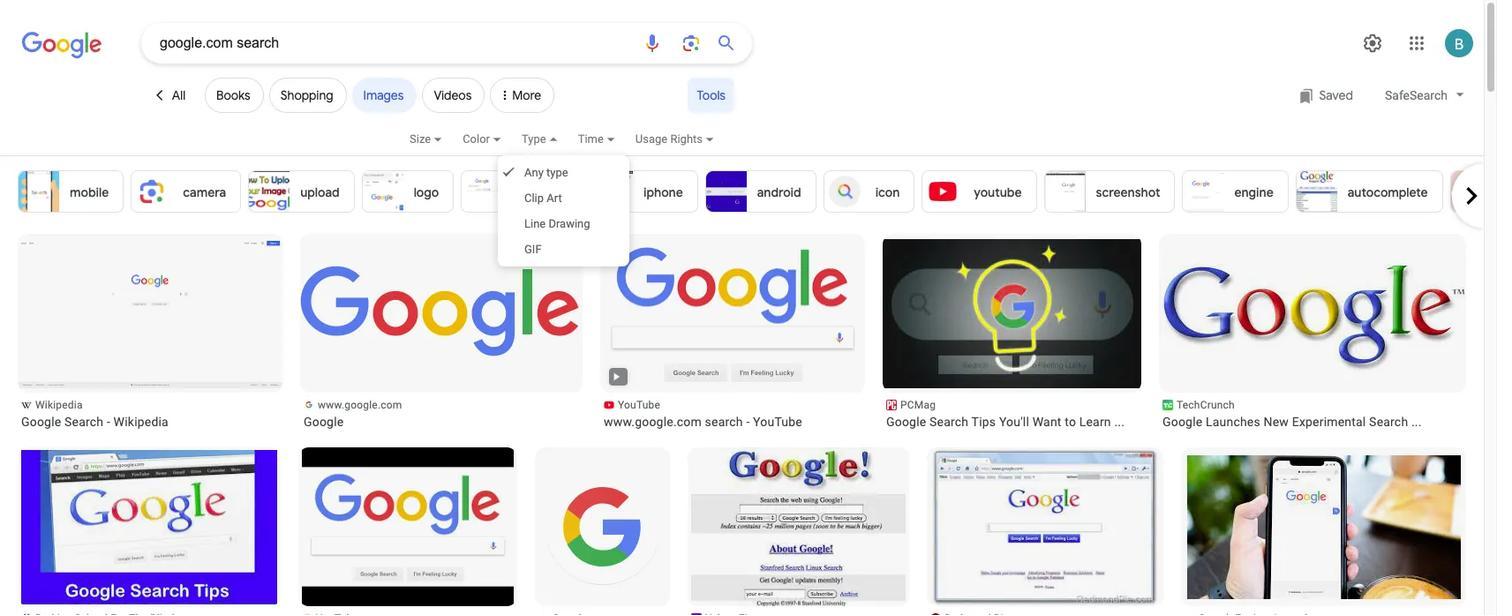 Task type: describe. For each thing, give the bounding box(es) containing it.
size button
[[410, 130, 463, 160]]

youtube
[[974, 185, 1022, 200]]

android link
[[705, 170, 816, 213]]

click for video information tooltip
[[610, 371, 624, 383]]

techcrunch
[[1177, 399, 1235, 411]]

google image
[[300, 264, 583, 363]]

launches
[[1206, 415, 1261, 429]]

size
[[410, 132, 431, 146]]

search inside list item
[[1369, 415, 1408, 429]]

www.google.com search - youtube image for 2nd list item from the left
[[302, 448, 514, 606]]

books link
[[205, 78, 264, 113]]

to
[[1065, 415, 1076, 429]]

... inside 21 google search tips you'll want to learn | pcmag element
[[1114, 415, 1125, 429]]

google launches new experimental search ... list item
[[1159, 234, 1466, 430]]

icon link
[[823, 170, 915, 213]]

google for google
[[304, 415, 344, 429]]

clip art
[[524, 192, 562, 205]]

search for tips
[[930, 415, 969, 429]]

any
[[524, 166, 544, 179]]

upload link
[[248, 170, 355, 213]]

google for google search - wikipedia
[[21, 415, 61, 429]]

www.google.com for www.google.com
[[318, 399, 402, 411]]

mobile link
[[18, 170, 124, 213]]

engine link
[[1182, 170, 1289, 213]]

you'll
[[999, 415, 1029, 429]]

gif link
[[498, 237, 629, 262]]

line
[[524, 217, 546, 230]]

21 google search tips you'll want to learn | pcmag image
[[880, 239, 1145, 388]]

google search - wikipedia
[[21, 415, 169, 429]]

google search - stay in the know with your google app image
[[539, 463, 667, 591]]

click for video information image
[[610, 371, 623, 383]]

Search text field
[[160, 28, 631, 58]]

tools
[[697, 87, 726, 103]]

google launches new experimental search features for tracking your online  purchases, reservations & events from gmail | techcrunch image
[[1159, 250, 1466, 378]]

google search tips you'll want to learn ... list item
[[880, 234, 1145, 430]]

safesearch button
[[1376, 77, 1473, 113]]

any type link
[[498, 160, 629, 185]]

art
[[547, 192, 562, 205]]

autocomplete link
[[1296, 170, 1443, 213]]

search by image image
[[681, 33, 702, 54]]

0 vertical spatial youtube
[[618, 399, 660, 411]]

www.google.com search - youtube image for www.google.com search - youtube list item
[[600, 239, 865, 388]]

want
[[1033, 415, 1062, 429]]

google launches new experimental search ...
[[1163, 415, 1422, 429]]

iphone
[[644, 185, 683, 200]]

time button
[[578, 130, 635, 160]]

images
[[363, 87, 404, 103]]

google launches new experimental search features for tracking your online  purchases, reservations & events from gmail | techcrunch element
[[1163, 414, 1463, 430]]

android
[[757, 185, 801, 200]]

engine
[[1234, 185, 1274, 200]]

list containing google search - wikipedia
[[18, 234, 1484, 615]]

time
[[578, 132, 604, 146]]

search
[[705, 415, 743, 429]]

all
[[172, 87, 186, 103]]

more button
[[490, 64, 560, 120]]

6 list item from the left
[[1181, 448, 1466, 615]]

logo link
[[362, 170, 454, 213]]

bar image
[[1451, 171, 1492, 212]]

books
[[216, 87, 250, 103]]

more filters element
[[490, 78, 555, 113]]

google search - wikipedia list item
[[18, 234, 282, 430]]

type
[[522, 132, 546, 146]]

list containing mobile
[[18, 170, 1497, 213]]

go to google home image
[[22, 30, 102, 60]]

21 google search tips you'll want to learn | pcmag element
[[886, 414, 1138, 430]]

gif
[[524, 243, 542, 256]]

1 list item from the left
[[18, 448, 281, 615]]



Task type: locate. For each thing, give the bounding box(es) containing it.
wallpaper link
[[461, 170, 584, 213]]

www.google.com inside google list item
[[318, 399, 402, 411]]

next image
[[1454, 178, 1489, 214]]

1 horizontal spatial www.google.com
[[604, 415, 702, 429]]

3 google from the left
[[886, 415, 926, 429]]

clip
[[524, 192, 544, 205]]

2 horizontal spatial search
[[1369, 415, 1408, 429]]

4 google from the left
[[1163, 415, 1203, 429]]

1 search from the left
[[64, 415, 103, 429]]

www.google.com search - youtube image
[[600, 239, 865, 388], [302, 448, 514, 606]]

www.google.com search - youtube element
[[604, 414, 862, 430]]

1 horizontal spatial ...
[[1412, 415, 1422, 429]]

color button
[[463, 130, 522, 160]]

- inside google search - wikipedia element
[[107, 415, 110, 429]]

drawing
[[549, 217, 590, 230]]

type button
[[522, 130, 578, 160]]

0 vertical spatial wikipedia
[[35, 399, 83, 411]]

0 horizontal spatial youtube
[[618, 399, 660, 411]]

videos
[[434, 87, 472, 103]]

experimental
[[1292, 415, 1366, 429]]

try out the new google search | redmond pie image
[[930, 448, 1160, 606]]

shopping link
[[269, 78, 347, 113]]

wikipedia
[[35, 399, 83, 411], [114, 415, 169, 429]]

... right experimental
[[1412, 415, 1422, 429]]

tools button
[[688, 78, 734, 113]]

2 ... from the left
[[1412, 415, 1422, 429]]

1 vertical spatial wikipedia
[[114, 415, 169, 429]]

3 search from the left
[[1369, 415, 1408, 429]]

safesearch
[[1385, 88, 1448, 102]]

icon
[[875, 185, 900, 200]]

-
[[107, 415, 110, 429], [746, 415, 750, 429]]

type
[[546, 166, 568, 179]]

google inside list item
[[1163, 415, 1203, 429]]

google
[[21, 415, 61, 429], [304, 415, 344, 429], [886, 415, 926, 429], [1163, 415, 1203, 429]]

2 google from the left
[[304, 415, 344, 429]]

usage rights
[[635, 132, 703, 146]]

0 vertical spatial www.google.com search - youtube image
[[600, 239, 865, 388]]

mobile
[[70, 185, 109, 200]]

camera
[[183, 185, 226, 200]]

1 horizontal spatial wikipedia
[[114, 415, 169, 429]]

0 horizontal spatial www.google.com
[[318, 399, 402, 411]]

google search - wikipedia element
[[21, 414, 279, 430]]

1 google from the left
[[21, 415, 61, 429]]

1 vertical spatial youtube
[[753, 415, 802, 429]]

google for google launches new experimental search ...
[[1163, 415, 1203, 429]]

www.google.com down click for video information tooltip
[[604, 415, 702, 429]]

2 list from the top
[[18, 234, 1484, 615]]

any type
[[524, 166, 568, 179]]

- inside www.google.com search - youtube element
[[746, 415, 750, 429]]

videos link
[[422, 78, 485, 113]]

1 horizontal spatial search
[[930, 415, 969, 429]]

learn
[[1079, 415, 1111, 429]]

google element
[[304, 414, 579, 430]]

google search tips – perkins school for the blind image
[[21, 450, 277, 605]]

quick settings image
[[1362, 33, 1383, 54]]

www.google.com
[[318, 399, 402, 411], [604, 415, 702, 429]]

0 horizontal spatial -
[[107, 415, 110, 429]]

youtube inside www.google.com search - youtube element
[[753, 415, 802, 429]]

5 list item from the left
[[927, 448, 1164, 615]]

google for google search tips you'll want to learn ...
[[886, 415, 926, 429]]

youtube link
[[922, 170, 1037, 213]]

... inside google launches new experimental search features for tracking your online  purchases, reservations & events from gmail | techcrunch element
[[1412, 415, 1422, 429]]

all link
[[141, 78, 200, 113]]

more
[[512, 87, 541, 103]]

www.google.com search - youtube list item
[[600, 234, 865, 430]]

new
[[1264, 415, 1289, 429]]

www.google.com for www.google.com search - youtube
[[604, 415, 702, 429]]

google list item
[[300, 234, 583, 430]]

google search tips you'll want to learn ...
[[886, 415, 1125, 429]]

www.google.com inside list item
[[604, 415, 702, 429]]

clip art link
[[498, 185, 629, 211]]

youtube right search
[[753, 415, 802, 429]]

saved
[[1319, 87, 1353, 103]]

1 vertical spatial www.google.com search - youtube image
[[302, 448, 514, 606]]

line drawing
[[524, 217, 590, 230]]

autocomplete
[[1348, 185, 1428, 200]]

0 horizontal spatial www.google.com search - youtube image
[[302, 448, 514, 606]]

youtube
[[618, 399, 660, 411], [753, 415, 802, 429]]

search for -
[[64, 415, 103, 429]]

iphone link
[[592, 170, 698, 213]]

None search field
[[0, 22, 752, 64]]

www.google.com up google element
[[318, 399, 402, 411]]

google.com was created 20 years ago — here's what it looked like when it  first launched image
[[691, 448, 906, 615]]

1 horizontal spatial www.google.com search - youtube image
[[600, 239, 865, 388]]

1 list from the top
[[18, 170, 1497, 213]]

1 - from the left
[[107, 415, 110, 429]]

upload
[[300, 185, 340, 200]]

...
[[1114, 415, 1125, 429], [1412, 415, 1422, 429]]

wallpaper
[[513, 185, 569, 200]]

1 horizontal spatial -
[[746, 415, 750, 429]]

0 vertical spatial list
[[18, 170, 1497, 213]]

1 ... from the left
[[1114, 415, 1125, 429]]

2 - from the left
[[746, 415, 750, 429]]

usage
[[635, 132, 668, 146]]

1 horizontal spatial youtube
[[753, 415, 802, 429]]

google search - wikipedia image
[[18, 239, 282, 388]]

pcmag
[[900, 399, 936, 411]]

rights
[[670, 132, 703, 146]]

3 list item from the left
[[535, 448, 670, 615]]

list
[[18, 170, 1497, 213], [18, 234, 1484, 615]]

saved link
[[1290, 78, 1362, 113]]

... right learn
[[1114, 415, 1125, 429]]

screenshot link
[[1044, 170, 1175, 213]]

0 horizontal spatial ...
[[1114, 415, 1125, 429]]

shopping
[[280, 87, 333, 103]]

0 horizontal spatial search
[[64, 415, 103, 429]]

logo
[[414, 185, 439, 200]]

line drawing link
[[498, 211, 629, 237]]

google announces 5 changes coming to mobile search image
[[1187, 456, 1461, 599]]

www.google.com search - youtube
[[604, 415, 802, 429]]

screenshot
[[1096, 185, 1160, 200]]

4 list item from the left
[[688, 448, 909, 615]]

2 list item from the left
[[298, 448, 517, 615]]

- for search
[[107, 415, 110, 429]]

list item
[[18, 448, 281, 615], [298, 448, 517, 615], [535, 448, 670, 615], [688, 448, 909, 615], [927, 448, 1164, 615], [1181, 448, 1466, 615]]

color
[[463, 132, 490, 146]]

1 vertical spatial www.google.com
[[604, 415, 702, 429]]

0 vertical spatial www.google.com
[[318, 399, 402, 411]]

search
[[64, 415, 103, 429], [930, 415, 969, 429], [1369, 415, 1408, 429]]

1 vertical spatial list
[[18, 234, 1484, 615]]

camera link
[[131, 170, 241, 213]]

- for search
[[746, 415, 750, 429]]

usage rights button
[[635, 130, 734, 160]]

0 horizontal spatial wikipedia
[[35, 399, 83, 411]]

youtube down click for video information tooltip
[[618, 399, 660, 411]]

2 search from the left
[[930, 415, 969, 429]]

tips
[[972, 415, 996, 429]]



Task type: vqa. For each thing, say whether or not it's contained in the screenshot.
iphone
yes



